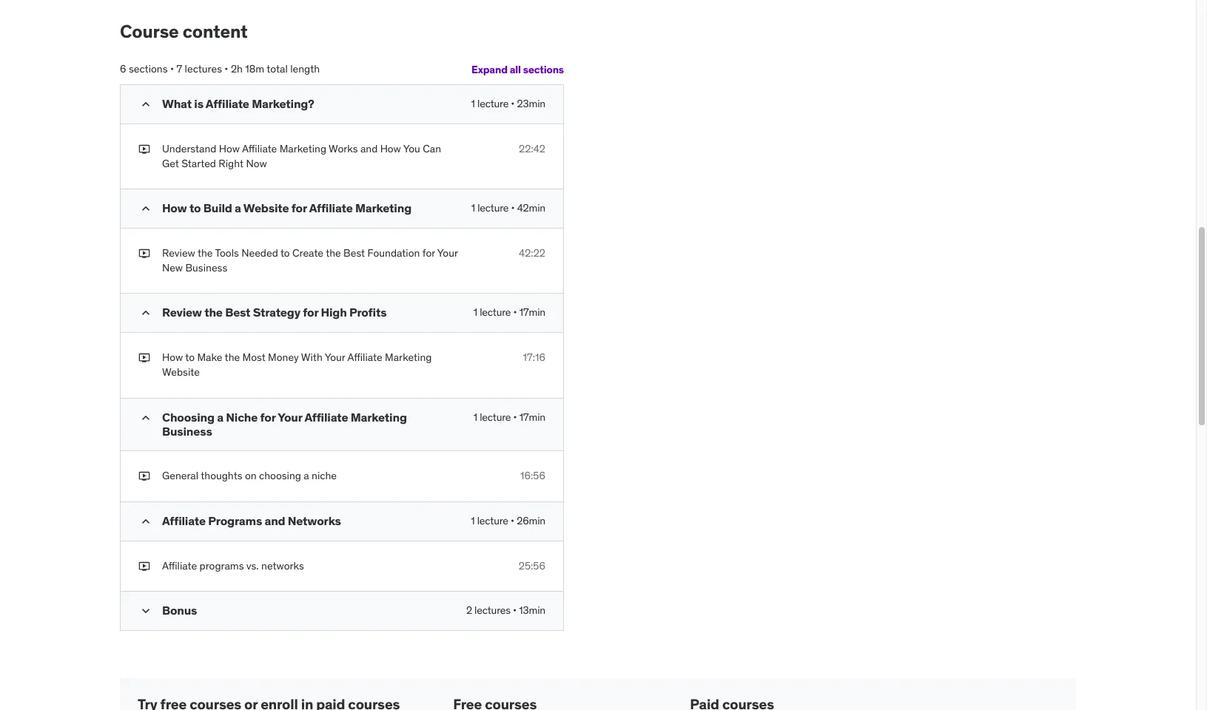 Task type: describe. For each thing, give the bounding box(es) containing it.
foundation
[[367, 247, 420, 260]]

choosing a niche for your affiliate marketing business
[[162, 410, 407, 439]]

marketing?
[[252, 96, 314, 111]]

• for how to build a website for affiliate marketing
[[511, 202, 515, 215]]

how inside how to make the most money with your affiliate marketing website
[[162, 351, 183, 364]]

your inside the review the tools needed to create the best foundation for your new business
[[437, 247, 458, 260]]

get
[[162, 157, 179, 170]]

1 horizontal spatial website
[[243, 201, 289, 216]]

1 lecture • 23min
[[471, 97, 545, 110]]

1 lecture • 17min for choosing a niche for your affiliate marketing business
[[473, 410, 545, 424]]

needed
[[241, 247, 278, 260]]

1 sections from the left
[[129, 62, 168, 76]]

course
[[120, 20, 179, 43]]

networks
[[261, 559, 304, 573]]

a inside choosing a niche for your affiliate marketing business
[[217, 410, 223, 425]]

for inside the review the tools needed to create the best foundation for your new business
[[422, 247, 435, 260]]

xsmall image for choosing a niche for your affiliate marketing business
[[138, 469, 150, 484]]

is
[[194, 96, 203, 111]]

programs
[[200, 559, 244, 573]]

• for choosing a niche for your affiliate marketing business
[[513, 410, 517, 424]]

vs.
[[246, 559, 259, 573]]

• for review the best strategy for high profits
[[513, 306, 517, 319]]

what is affiliate marketing?
[[162, 96, 314, 111]]

money
[[268, 351, 299, 364]]

started
[[181, 157, 216, 170]]

niche
[[312, 469, 337, 483]]

42:22
[[519, 247, 545, 260]]

understand
[[162, 142, 216, 155]]

and inside 'understand how affiliate marketing works and how you can get started right now'
[[360, 142, 378, 155]]

affiliate right is
[[206, 96, 249, 111]]

17min for review the best strategy for high profits
[[519, 306, 545, 319]]

affiliate programs and networks
[[162, 513, 341, 528]]

new
[[162, 261, 183, 274]]

2
[[466, 604, 472, 617]]

create
[[292, 247, 323, 260]]

6 sections • 7 lectures • 2h 18m total length
[[120, 62, 320, 76]]

23min
[[517, 97, 545, 110]]

affiliate inside how to make the most money with your affiliate marketing website
[[347, 351, 382, 364]]

25:56
[[519, 559, 545, 573]]

can
[[423, 142, 441, 155]]

• for what is affiliate marketing?
[[511, 97, 515, 110]]

now
[[246, 157, 267, 170]]

right
[[219, 157, 244, 170]]

affiliate down 'general'
[[162, 513, 206, 528]]

marketing inside 'understand how affiliate marketing works and how you can get started right now'
[[280, 142, 326, 155]]

2 horizontal spatial a
[[304, 469, 309, 483]]

total
[[267, 62, 288, 76]]

profits
[[349, 305, 387, 320]]

your inside how to make the most money with your affiliate marketing website
[[325, 351, 345, 364]]

affiliate up the create
[[309, 201, 353, 216]]

website inside how to make the most money with your affiliate marketing website
[[162, 366, 200, 379]]

expand all sections button
[[471, 55, 564, 84]]

your inside choosing a niche for your affiliate marketing business
[[278, 410, 302, 425]]

to for most
[[185, 351, 195, 364]]

13min
[[519, 604, 545, 617]]

all
[[510, 63, 521, 76]]

xsmall image for affiliate programs and networks
[[138, 559, 150, 574]]

make
[[197, 351, 222, 364]]

for left "high"
[[303, 305, 318, 320]]

the right the create
[[326, 247, 341, 260]]

0 horizontal spatial and
[[265, 513, 285, 528]]

1 lecture • 42min
[[471, 202, 545, 215]]

you
[[403, 142, 420, 155]]

expand all sections
[[471, 63, 564, 76]]

review for review the tools needed to create the best foundation for your new business
[[162, 247, 195, 260]]

xsmall image for what is affiliate marketing?
[[138, 142, 150, 157]]

7
[[176, 62, 182, 76]]

how left 'build'
[[162, 201, 187, 216]]

affiliate left the programs
[[162, 559, 197, 573]]

small image for bonus
[[138, 604, 153, 619]]

1 lecture • 26min
[[471, 514, 545, 527]]

0 horizontal spatial lectures
[[185, 62, 222, 76]]



Task type: vqa. For each thing, say whether or not it's contained in the screenshot.
the topmost xsmall icon
yes



Task type: locate. For each thing, give the bounding box(es) containing it.
marketing
[[280, 142, 326, 155], [355, 201, 411, 216], [385, 351, 432, 364], [351, 410, 407, 425]]

xsmall image left make
[[138, 351, 150, 366]]

business up 'general'
[[162, 424, 212, 439]]

affiliate up niche
[[304, 410, 348, 425]]

• for bonus
[[513, 604, 517, 617]]

0 vertical spatial small image
[[138, 410, 153, 425]]

thoughts
[[201, 469, 242, 483]]

business inside the review the tools needed to create the best foundation for your new business
[[185, 261, 227, 274]]

the inside how to make the most money with your affiliate marketing website
[[225, 351, 240, 364]]

lectures
[[185, 62, 222, 76], [474, 604, 511, 617]]

1 vertical spatial and
[[265, 513, 285, 528]]

0 horizontal spatial your
[[278, 410, 302, 425]]

affiliate up now
[[242, 142, 277, 155]]

2 vertical spatial to
[[185, 351, 195, 364]]

niche
[[226, 410, 258, 425]]

1 vertical spatial website
[[162, 366, 200, 379]]

networks
[[288, 513, 341, 528]]

affiliate programs vs. networks
[[162, 559, 304, 573]]

2 small image from the top
[[138, 202, 153, 216]]

2 small image from the top
[[138, 604, 153, 619]]

the left tools
[[198, 247, 213, 260]]

xsmall image
[[138, 142, 150, 157], [138, 351, 150, 366], [138, 469, 150, 484]]

general
[[162, 469, 198, 483]]

build
[[203, 201, 232, 216]]

4 small image from the top
[[138, 514, 153, 529]]

lecture for marketing
[[480, 410, 511, 424]]

affiliate down profits
[[347, 351, 382, 364]]

1
[[471, 97, 475, 110], [471, 202, 475, 215], [473, 306, 477, 319], [473, 410, 477, 424], [471, 514, 475, 527]]

3 xsmall image from the top
[[138, 469, 150, 484]]

review
[[162, 247, 195, 260], [162, 305, 202, 320]]

1 vertical spatial 1 lecture • 17min
[[473, 410, 545, 424]]

1 xsmall image from the top
[[138, 247, 150, 261]]

for right foundation
[[422, 247, 435, 260]]

course content
[[120, 20, 248, 43]]

1 vertical spatial business
[[162, 424, 212, 439]]

2 sections from the left
[[523, 63, 564, 76]]

to inside how to make the most money with your affiliate marketing website
[[185, 351, 195, 364]]

small image
[[138, 97, 153, 112], [138, 202, 153, 216], [138, 306, 153, 321], [138, 514, 153, 529]]

how left make
[[162, 351, 183, 364]]

0 horizontal spatial a
[[217, 410, 223, 425]]

website
[[243, 201, 289, 216], [162, 366, 200, 379]]

review inside the review the tools needed to create the best foundation for your new business
[[162, 247, 195, 260]]

content
[[183, 20, 248, 43]]

business inside choosing a niche for your affiliate marketing business
[[162, 424, 212, 439]]

for right niche
[[260, 410, 276, 425]]

small image for what is affiliate marketing?
[[138, 97, 153, 112]]

expand
[[471, 63, 508, 76]]

best
[[343, 247, 365, 260], [225, 305, 250, 320]]

choosing
[[259, 469, 301, 483]]

1 small image from the top
[[138, 410, 153, 425]]

small image left choosing
[[138, 410, 153, 425]]

for inside choosing a niche for your affiliate marketing business
[[260, 410, 276, 425]]

lectures right 2
[[474, 604, 511, 617]]

how up the right
[[219, 142, 240, 155]]

review down new
[[162, 305, 202, 320]]

1 horizontal spatial your
[[325, 351, 345, 364]]

sections inside dropdown button
[[523, 63, 564, 76]]

best left strategy
[[225, 305, 250, 320]]

how to build a website for affiliate marketing
[[162, 201, 411, 216]]

and
[[360, 142, 378, 155], [265, 513, 285, 528]]

2 lectures • 13min
[[466, 604, 545, 617]]

affiliate
[[206, 96, 249, 111], [242, 142, 277, 155], [309, 201, 353, 216], [347, 351, 382, 364], [304, 410, 348, 425], [162, 513, 206, 528], [162, 559, 197, 573]]

marketing inside how to make the most money with your affiliate marketing website
[[385, 351, 432, 364]]

your
[[437, 247, 458, 260], [325, 351, 345, 364], [278, 410, 302, 425]]

1 xsmall image from the top
[[138, 142, 150, 157]]

small image for affiliate programs and networks
[[138, 514, 153, 529]]

review the best strategy for high profits
[[162, 305, 387, 320]]

1 horizontal spatial lectures
[[474, 604, 511, 617]]

how
[[219, 142, 240, 155], [380, 142, 401, 155], [162, 201, 187, 216], [162, 351, 183, 364]]

17min up 17:16
[[519, 306, 545, 319]]

16:56
[[520, 469, 545, 483]]

review for review the best strategy for high profits
[[162, 305, 202, 320]]

1 horizontal spatial sections
[[523, 63, 564, 76]]

bonus
[[162, 603, 197, 618]]

the left most
[[225, 351, 240, 364]]

how left you
[[380, 142, 401, 155]]

to
[[189, 201, 201, 216], [280, 247, 290, 260], [185, 351, 195, 364]]

lecture for affiliate
[[477, 202, 509, 215]]

programs
[[208, 513, 262, 528]]

• for affiliate programs and networks
[[511, 514, 514, 527]]

to left 'build'
[[189, 201, 201, 216]]

0 vertical spatial business
[[185, 261, 227, 274]]

xsmall image for how to build a website for affiliate marketing
[[138, 247, 150, 261]]

1 lecture • 17min
[[473, 306, 545, 319], [473, 410, 545, 424]]

small image
[[138, 410, 153, 425], [138, 604, 153, 619]]

1 vertical spatial xsmall image
[[138, 351, 150, 366]]

what
[[162, 96, 192, 111]]

0 vertical spatial 1 lecture • 17min
[[473, 306, 545, 319]]

how to make the most money with your affiliate marketing website
[[162, 351, 432, 379]]

sections
[[129, 62, 168, 76], [523, 63, 564, 76]]

1 vertical spatial your
[[325, 351, 345, 364]]

0 horizontal spatial website
[[162, 366, 200, 379]]

to inside the review the tools needed to create the best foundation for your new business
[[280, 247, 290, 260]]

1 small image from the top
[[138, 97, 153, 112]]

review up new
[[162, 247, 195, 260]]

on
[[245, 469, 257, 483]]

1 vertical spatial review
[[162, 305, 202, 320]]

for up the create
[[291, 201, 307, 216]]

1 horizontal spatial and
[[360, 142, 378, 155]]

and right 'works'
[[360, 142, 378, 155]]

most
[[242, 351, 266, 364]]

high
[[321, 305, 347, 320]]

0 vertical spatial lectures
[[185, 62, 222, 76]]

to left the create
[[280, 247, 290, 260]]

22:42
[[519, 142, 545, 155]]

0 horizontal spatial best
[[225, 305, 250, 320]]

1 lecture • 17min up 17:16
[[473, 306, 545, 319]]

1 horizontal spatial a
[[235, 201, 241, 216]]

1 vertical spatial 17min
[[519, 410, 545, 424]]

1 review from the top
[[162, 247, 195, 260]]

small image for review the best strategy for high profits
[[138, 306, 153, 321]]

to left make
[[185, 351, 195, 364]]

small image for how to build a website for affiliate marketing
[[138, 202, 153, 216]]

with
[[301, 351, 322, 364]]

xsmall image
[[138, 247, 150, 261], [138, 559, 150, 574]]

2 horizontal spatial your
[[437, 247, 458, 260]]

0 vertical spatial 17min
[[519, 306, 545, 319]]

best inside the review the tools needed to create the best foundation for your new business
[[343, 247, 365, 260]]

xsmall image left get
[[138, 142, 150, 157]]

1 vertical spatial to
[[280, 247, 290, 260]]

0 vertical spatial to
[[189, 201, 201, 216]]

1 vertical spatial lectures
[[474, 604, 511, 617]]

1 lecture • 17min up 16:56
[[473, 410, 545, 424]]

2 vertical spatial xsmall image
[[138, 469, 150, 484]]

2 review from the top
[[162, 305, 202, 320]]

a
[[235, 201, 241, 216], [217, 410, 223, 425], [304, 469, 309, 483]]

0 vertical spatial best
[[343, 247, 365, 260]]

3 small image from the top
[[138, 306, 153, 321]]

small image for choosing a niche for your affiliate marketing business
[[138, 410, 153, 425]]

marketing inside choosing a niche for your affiliate marketing business
[[351, 410, 407, 425]]

2 1 lecture • 17min from the top
[[473, 410, 545, 424]]

choosing
[[162, 410, 215, 425]]

0 horizontal spatial sections
[[129, 62, 168, 76]]

17min
[[519, 306, 545, 319], [519, 410, 545, 424]]

0 vertical spatial your
[[437, 247, 458, 260]]

lecture for profits
[[480, 306, 511, 319]]

works
[[329, 142, 358, 155]]

to for website
[[189, 201, 201, 216]]

1 for affiliate
[[471, 202, 475, 215]]

2 vertical spatial a
[[304, 469, 309, 483]]

the
[[198, 247, 213, 260], [326, 247, 341, 260], [204, 305, 223, 320], [225, 351, 240, 364]]

1 vertical spatial a
[[217, 410, 223, 425]]

2 xsmall image from the top
[[138, 351, 150, 366]]

review the tools needed to create the best foundation for your new business
[[162, 247, 458, 274]]

42min
[[517, 202, 545, 215]]

tools
[[215, 247, 239, 260]]

affiliate inside choosing a niche for your affiliate marketing business
[[304, 410, 348, 425]]

2 vertical spatial your
[[278, 410, 302, 425]]

small image left bonus
[[138, 604, 153, 619]]

website up needed
[[243, 201, 289, 216]]

sections right all
[[523, 63, 564, 76]]

2 17min from the top
[[519, 410, 545, 424]]

1 17min from the top
[[519, 306, 545, 319]]

xsmall image left 'general'
[[138, 469, 150, 484]]

your right with
[[325, 351, 345, 364]]

17min up 16:56
[[519, 410, 545, 424]]

1 vertical spatial xsmall image
[[138, 559, 150, 574]]

lecture
[[477, 97, 509, 110], [477, 202, 509, 215], [480, 306, 511, 319], [480, 410, 511, 424], [477, 514, 508, 527]]

length
[[290, 62, 320, 76]]

sections right 6 at the top left
[[129, 62, 168, 76]]

lectures right "7"
[[185, 62, 222, 76]]

1 vertical spatial small image
[[138, 604, 153, 619]]

17:16
[[523, 351, 545, 364]]

0 vertical spatial and
[[360, 142, 378, 155]]

17min for choosing a niche for your affiliate marketing business
[[519, 410, 545, 424]]

general thoughts on choosing a niche
[[162, 469, 337, 483]]

best left foundation
[[343, 247, 365, 260]]

•
[[170, 62, 174, 76], [225, 62, 228, 76], [511, 97, 515, 110], [511, 202, 515, 215], [513, 306, 517, 319], [513, 410, 517, 424], [511, 514, 514, 527], [513, 604, 517, 617]]

2h 18m
[[231, 62, 264, 76]]

your right niche
[[278, 410, 302, 425]]

0 vertical spatial review
[[162, 247, 195, 260]]

and left networks
[[265, 513, 285, 528]]

6
[[120, 62, 126, 76]]

0 vertical spatial xsmall image
[[138, 142, 150, 157]]

1 lecture • 17min for review the best strategy for high profits
[[473, 306, 545, 319]]

26min
[[517, 514, 545, 527]]

1 for profits
[[473, 306, 477, 319]]

0 vertical spatial xsmall image
[[138, 247, 150, 261]]

0 vertical spatial website
[[243, 201, 289, 216]]

for
[[291, 201, 307, 216], [422, 247, 435, 260], [303, 305, 318, 320], [260, 410, 276, 425]]

understand how affiliate marketing works and how you can get started right now
[[162, 142, 441, 170]]

1 horizontal spatial best
[[343, 247, 365, 260]]

0 vertical spatial a
[[235, 201, 241, 216]]

xsmall image for review the best strategy for high profits
[[138, 351, 150, 366]]

1 1 lecture • 17min from the top
[[473, 306, 545, 319]]

1 for marketing
[[473, 410, 477, 424]]

strategy
[[253, 305, 300, 320]]

1 vertical spatial best
[[225, 305, 250, 320]]

website down make
[[162, 366, 200, 379]]

2 xsmall image from the top
[[138, 559, 150, 574]]

business down tools
[[185, 261, 227, 274]]

the up make
[[204, 305, 223, 320]]

your right foundation
[[437, 247, 458, 260]]

affiliate inside 'understand how affiliate marketing works and how you can get started right now'
[[242, 142, 277, 155]]

business
[[185, 261, 227, 274], [162, 424, 212, 439]]



